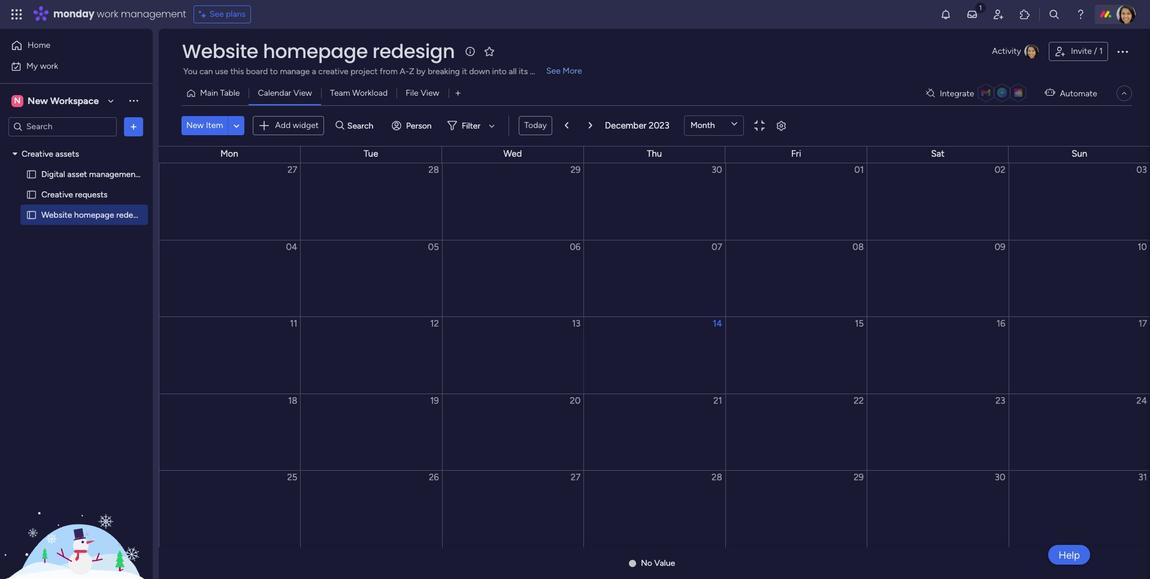 Task type: vqa. For each thing, say whether or not it's contained in the screenshot.
of
no



Task type: describe. For each thing, give the bounding box(es) containing it.
monday
[[53, 7, 94, 21]]

plans
[[226, 9, 246, 19]]

james peterson image
[[1117, 5, 1136, 24]]

tue
[[364, 149, 378, 159]]

sun
[[1072, 149, 1087, 159]]

item
[[206, 120, 223, 131]]

list box containing creative assets
[[0, 141, 165, 387]]

no value
[[641, 559, 675, 569]]

help
[[1059, 550, 1080, 562]]

today button
[[519, 116, 552, 135]]

automate
[[1060, 88, 1097, 99]]

widget
[[293, 120, 319, 130]]

workspace options image
[[128, 95, 140, 107]]

add
[[275, 120, 291, 130]]

person
[[406, 121, 432, 131]]

asset
[[67, 169, 87, 179]]

search everything image
[[1048, 8, 1060, 20]]

requests
[[75, 190, 108, 200]]

add to favorites image
[[484, 45, 495, 57]]

invite members image
[[993, 8, 1005, 20]]

1 vertical spatial website
[[41, 210, 72, 220]]

activity
[[992, 46, 1021, 56]]

main
[[200, 88, 218, 98]]

lottie animation element
[[0, 459, 153, 580]]

1 image
[[975, 1, 986, 14]]

work for my
[[40, 61, 58, 71]]

digital
[[41, 169, 65, 179]]

lottie animation image
[[0, 459, 153, 580]]

invite / 1
[[1071, 46, 1103, 56]]

filter
[[462, 121, 481, 131]]

add view image
[[456, 89, 460, 98]]

filter button
[[442, 116, 499, 135]]

select product image
[[11, 8, 23, 20]]

creative assets
[[22, 149, 79, 159]]

my
[[26, 61, 38, 71]]

list arrow image
[[589, 122, 592, 129]]

my work button
[[7, 57, 129, 76]]

help image
[[1075, 8, 1087, 20]]

main table
[[200, 88, 240, 98]]

2023
[[649, 120, 669, 131]]

table
[[220, 88, 240, 98]]

main table button
[[181, 84, 249, 103]]

0 vertical spatial homepage
[[263, 38, 368, 65]]

1 vertical spatial redesign
[[116, 210, 149, 220]]

creative for creative assets
[[22, 149, 53, 159]]

integrate
[[940, 88, 974, 99]]

team workload
[[330, 88, 388, 98]]

digital asset management (dam)
[[41, 169, 165, 179]]

new item button
[[181, 116, 228, 135]]

show board description image
[[463, 46, 478, 58]]

help button
[[1048, 546, 1090, 565]]

1 horizontal spatial website
[[182, 38, 258, 65]]

options image
[[128, 121, 140, 133]]

activity button
[[987, 42, 1044, 61]]

invite
[[1071, 46, 1092, 56]]

v2 search image
[[336, 119, 344, 133]]

fri
[[791, 149, 801, 159]]

Website homepage redesign field
[[179, 38, 458, 65]]

caret down image
[[13, 150, 17, 158]]

home button
[[7, 36, 129, 55]]

angle down image
[[234, 121, 239, 130]]

see more link
[[545, 65, 583, 77]]

file
[[406, 88, 419, 98]]

management for asset
[[89, 169, 139, 179]]

calendar
[[258, 88, 291, 98]]

1
[[1099, 46, 1103, 56]]

n
[[14, 96, 21, 106]]

invite / 1 button
[[1049, 42, 1108, 61]]

add widget
[[275, 120, 319, 130]]

see more button
[[181, 65, 584, 79]]

creative for creative requests
[[41, 190, 73, 200]]



Task type: locate. For each thing, give the bounding box(es) containing it.
1 horizontal spatial work
[[97, 7, 118, 21]]

new inside workspace selection element
[[28, 95, 48, 106]]

1 vertical spatial website homepage redesign
[[41, 210, 149, 220]]

dapulse integrations image
[[926, 89, 935, 98]]

view right "calendar"
[[293, 88, 312, 98]]

new for new workspace
[[28, 95, 48, 106]]

creative down digital
[[41, 190, 73, 200]]

0 horizontal spatial see
[[209, 9, 224, 19]]

website homepage redesign
[[182, 38, 455, 65], [41, 210, 149, 220]]

see plans
[[209, 9, 246, 19]]

1 vertical spatial new
[[186, 120, 204, 131]]

0 vertical spatial website
[[182, 38, 258, 65]]

redesign down (dam)
[[116, 210, 149, 220]]

public board image for website homepage redesign
[[26, 209, 37, 221]]

1 vertical spatial homepage
[[74, 210, 114, 220]]

1 view from the left
[[293, 88, 312, 98]]

see for see plans
[[209, 9, 224, 19]]

add widget button
[[253, 116, 324, 135]]

Search in workspace field
[[25, 120, 100, 134]]

monday work management
[[53, 7, 186, 21]]

value
[[654, 559, 675, 569]]

more
[[563, 66, 582, 76]]

options image
[[1115, 44, 1130, 59]]

1 vertical spatial public board image
[[26, 189, 37, 200]]

0 vertical spatial creative
[[22, 149, 53, 159]]

0 horizontal spatial view
[[293, 88, 312, 98]]

2 public board image from the top
[[26, 189, 37, 200]]

public board image for creative requests
[[26, 189, 37, 200]]

website down creative requests
[[41, 210, 72, 220]]

see more
[[546, 66, 582, 76]]

my work
[[26, 61, 58, 71]]

website homepage redesign up "team"
[[182, 38, 455, 65]]

see left more
[[546, 66, 561, 76]]

0 vertical spatial website homepage redesign
[[182, 38, 455, 65]]

home
[[28, 40, 50, 50]]

homepage down requests
[[74, 210, 114, 220]]

0 vertical spatial new
[[28, 95, 48, 106]]

see for see more
[[546, 66, 561, 76]]

new right n
[[28, 95, 48, 106]]

0 vertical spatial management
[[121, 7, 186, 21]]

management
[[121, 7, 186, 21], [89, 169, 139, 179]]

workload
[[352, 88, 388, 98]]

file view button
[[397, 84, 448, 103]]

0 horizontal spatial homepage
[[74, 210, 114, 220]]

new item
[[186, 120, 223, 131]]

autopilot image
[[1045, 85, 1055, 100]]

new for new item
[[186, 120, 204, 131]]

new inside button
[[186, 120, 204, 131]]

2 vertical spatial public board image
[[26, 209, 37, 221]]

0 horizontal spatial website
[[41, 210, 72, 220]]

arrow down image
[[485, 119, 499, 133]]

december
[[605, 120, 647, 131]]

assets
[[55, 149, 79, 159]]

0 vertical spatial work
[[97, 7, 118, 21]]

file view
[[406, 88, 439, 98]]

website homepage redesign down requests
[[41, 210, 149, 220]]

wed
[[503, 149, 522, 159]]

see left plans
[[209, 9, 224, 19]]

redesign
[[372, 38, 455, 65], [116, 210, 149, 220]]

work right monday
[[97, 7, 118, 21]]

1 vertical spatial see
[[546, 66, 561, 76]]

new
[[28, 95, 48, 106], [186, 120, 204, 131]]

creative
[[22, 149, 53, 159], [41, 190, 73, 200]]

work for monday
[[97, 7, 118, 21]]

0 vertical spatial see
[[209, 9, 224, 19]]

1 horizontal spatial homepage
[[263, 38, 368, 65]]

inbox image
[[966, 8, 978, 20]]

homepage
[[263, 38, 368, 65], [74, 210, 114, 220]]

today
[[524, 120, 547, 131]]

0 vertical spatial public board image
[[26, 169, 37, 180]]

(dam)
[[141, 169, 165, 179]]

notifications image
[[940, 8, 952, 20]]

see plans button
[[193, 5, 251, 23]]

collapse board header image
[[1120, 89, 1129, 98]]

0 horizontal spatial redesign
[[116, 210, 149, 220]]

0 horizontal spatial new
[[28, 95, 48, 106]]

1 horizontal spatial new
[[186, 120, 204, 131]]

see inside button
[[209, 9, 224, 19]]

work right the my
[[40, 61, 58, 71]]

see
[[209, 9, 224, 19], [546, 66, 561, 76]]

new left 'item'
[[186, 120, 204, 131]]

calendar view
[[258, 88, 312, 98]]

sat
[[931, 149, 945, 159]]

workspace image
[[11, 94, 23, 108]]

2 view from the left
[[421, 88, 439, 98]]

workspace
[[50, 95, 99, 106]]

1 horizontal spatial website homepage redesign
[[182, 38, 455, 65]]

1 vertical spatial management
[[89, 169, 139, 179]]

thu
[[647, 149, 662, 159]]

website
[[182, 38, 258, 65], [41, 210, 72, 220]]

see inside button
[[546, 66, 561, 76]]

month
[[690, 120, 715, 131]]

option
[[0, 143, 153, 146]]

homepage up "team"
[[263, 38, 368, 65]]

public board image
[[26, 169, 37, 180], [26, 189, 37, 200], [26, 209, 37, 221]]

apps image
[[1019, 8, 1031, 20]]

1 vertical spatial work
[[40, 61, 58, 71]]

no
[[641, 559, 652, 569]]

view for calendar view
[[293, 88, 312, 98]]

1 horizontal spatial see
[[546, 66, 561, 76]]

0 horizontal spatial website homepage redesign
[[41, 210, 149, 220]]

redesign up file
[[372, 38, 455, 65]]

/
[[1094, 46, 1097, 56]]

mon
[[220, 149, 238, 159]]

team workload button
[[321, 84, 397, 103]]

calendar view button
[[249, 84, 321, 103]]

december 2023
[[605, 120, 669, 131]]

workspace selection element
[[11, 94, 101, 108]]

view
[[293, 88, 312, 98], [421, 88, 439, 98]]

website down see plans button
[[182, 38, 258, 65]]

view for file view
[[421, 88, 439, 98]]

person button
[[387, 116, 439, 135]]

work inside button
[[40, 61, 58, 71]]

Search field
[[344, 117, 380, 134]]

1 vertical spatial creative
[[41, 190, 73, 200]]

3 public board image from the top
[[26, 209, 37, 221]]

0 vertical spatial redesign
[[372, 38, 455, 65]]

0 horizontal spatial work
[[40, 61, 58, 71]]

work
[[97, 7, 118, 21], [40, 61, 58, 71]]

1 horizontal spatial redesign
[[372, 38, 455, 65]]

creative right caret down "icon"
[[22, 149, 53, 159]]

list arrow image
[[565, 122, 568, 129]]

team
[[330, 88, 350, 98]]

1 public board image from the top
[[26, 169, 37, 180]]

public board image for digital asset management (dam)
[[26, 169, 37, 180]]

creative requests
[[41, 190, 108, 200]]

new workspace
[[28, 95, 99, 106]]

view right file
[[421, 88, 439, 98]]

management for work
[[121, 7, 186, 21]]

1 horizontal spatial view
[[421, 88, 439, 98]]

list box
[[0, 141, 165, 387]]



